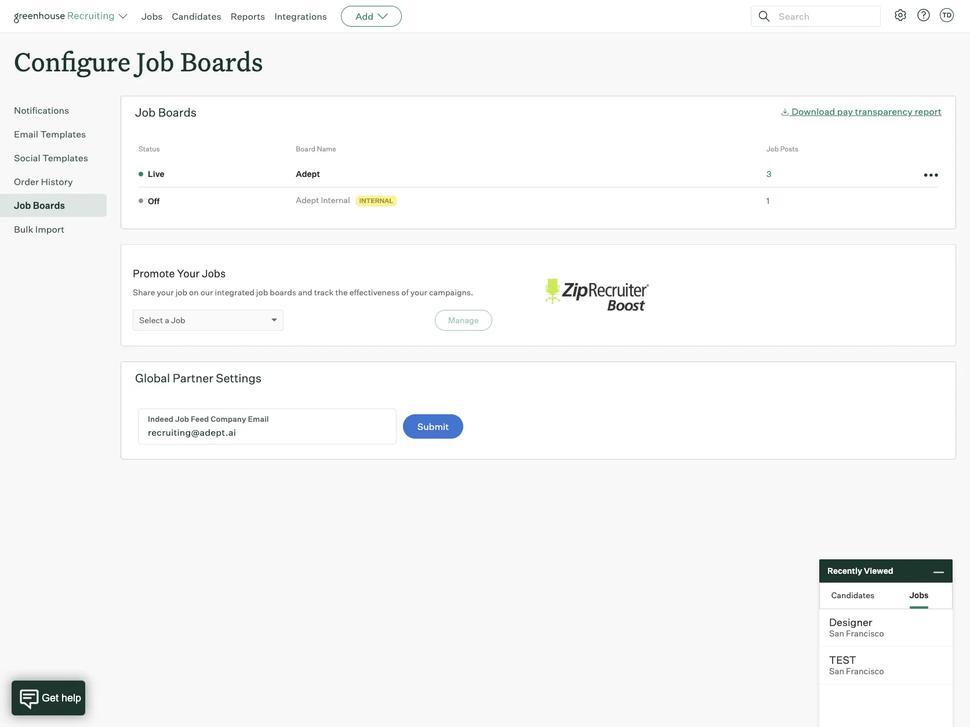 Task type: locate. For each thing, give the bounding box(es) containing it.
job left on
[[176, 287, 188, 297]]

td button
[[941, 8, 955, 22]]

1 vertical spatial candidates
[[832, 590, 875, 600]]

1 horizontal spatial job
[[256, 287, 268, 297]]

bulk import link
[[14, 222, 102, 236]]

job
[[176, 287, 188, 297], [256, 287, 268, 297]]

2 san from the top
[[830, 666, 845, 677]]

boards up import
[[33, 200, 65, 211]]

download pay transparency report
[[792, 106, 943, 117]]

1 adept from the top
[[296, 169, 320, 178]]

settings
[[216, 371, 262, 385]]

select a job
[[139, 315, 186, 325]]

0 horizontal spatial job boards
[[14, 200, 65, 211]]

notifications
[[14, 105, 69, 116]]

configure
[[14, 44, 131, 78]]

1 san from the top
[[830, 629, 845, 639]]

social
[[14, 152, 40, 164]]

1
[[767, 195, 770, 205]]

2 vertical spatial jobs
[[910, 590, 930, 600]]

internal down the adept link
[[321, 195, 350, 205]]

1 job from the left
[[176, 287, 188, 297]]

integrations
[[275, 10, 327, 22]]

francisco for designer
[[847, 629, 885, 639]]

a
[[165, 315, 169, 325]]

boards down 'candidates' link
[[181, 44, 263, 78]]

job up bulk
[[14, 200, 31, 211]]

job boards up status
[[135, 105, 197, 120]]

candidates down recently viewed at the right of page
[[832, 590, 875, 600]]

adept link
[[296, 168, 324, 179]]

internal right adept internal link
[[360, 197, 394, 205]]

templates up social templates link
[[40, 128, 86, 140]]

0 vertical spatial francisco
[[847, 629, 885, 639]]

Indeed Job Feed Company Email text field
[[139, 409, 396, 444]]

0 horizontal spatial your
[[157, 287, 174, 297]]

job right a
[[171, 315, 186, 325]]

0 vertical spatial adept
[[296, 169, 320, 178]]

td button
[[938, 6, 957, 24]]

your
[[157, 287, 174, 297], [411, 287, 428, 297]]

td
[[943, 11, 952, 19]]

0 horizontal spatial candidates
[[172, 10, 221, 22]]

adept down board
[[296, 169, 320, 178]]

designer san francisco
[[830, 616, 885, 639]]

jobs link
[[142, 10, 163, 22]]

1 vertical spatial san
[[830, 666, 845, 677]]

history
[[41, 176, 73, 188]]

1 vertical spatial templates
[[42, 152, 88, 164]]

0 vertical spatial job boards
[[135, 105, 197, 120]]

san down designer san francisco at bottom
[[830, 666, 845, 677]]

1 your from the left
[[157, 287, 174, 297]]

your
[[177, 267, 200, 280]]

1 horizontal spatial your
[[411, 287, 428, 297]]

tab list
[[821, 583, 953, 609]]

san up test
[[830, 629, 845, 639]]

adept
[[296, 169, 320, 178], [296, 195, 319, 205]]

templates for social templates
[[42, 152, 88, 164]]

recently viewed
[[828, 566, 894, 576]]

boards
[[181, 44, 263, 78], [158, 105, 197, 120], [33, 200, 65, 211]]

of
[[402, 287, 409, 297]]

job inside 'link'
[[14, 200, 31, 211]]

francisco inside test san francisco
[[847, 666, 885, 677]]

track
[[314, 287, 334, 297]]

job
[[137, 44, 175, 78], [135, 105, 156, 120], [767, 145, 779, 153], [14, 200, 31, 211], [171, 315, 186, 325]]

2 your from the left
[[411, 287, 428, 297]]

job posts
[[767, 145, 799, 153]]

0 horizontal spatial jobs
[[142, 10, 163, 22]]

internal inside adept internal link
[[321, 195, 350, 205]]

2 adept from the top
[[296, 195, 319, 205]]

1 vertical spatial jobs
[[202, 267, 226, 280]]

0 vertical spatial jobs
[[142, 10, 163, 22]]

transparency
[[856, 106, 913, 117]]

francisco inside designer san francisco
[[847, 629, 885, 639]]

test
[[830, 653, 857, 666]]

1 vertical spatial job boards
[[14, 200, 65, 211]]

1 francisco from the top
[[847, 629, 885, 639]]

job boards up the "bulk import"
[[14, 200, 65, 211]]

download
[[792, 106, 836, 117]]

boards up status
[[158, 105, 197, 120]]

job left boards
[[256, 287, 268, 297]]

1 vertical spatial adept
[[296, 195, 319, 205]]

0 horizontal spatial internal
[[321, 195, 350, 205]]

import
[[35, 224, 65, 235]]

download pay transparency report link
[[781, 106, 943, 117]]

templates up order history link
[[42, 152, 88, 164]]

job boards inside 'link'
[[14, 200, 65, 211]]

status
[[139, 145, 160, 153]]

0 vertical spatial san
[[830, 629, 845, 639]]

templates
[[40, 128, 86, 140], [42, 152, 88, 164]]

email templates link
[[14, 127, 102, 141]]

2 horizontal spatial jobs
[[910, 590, 930, 600]]

reports
[[231, 10, 265, 22]]

san inside designer san francisco
[[830, 629, 845, 639]]

test san francisco
[[830, 653, 885, 677]]

0 horizontal spatial job
[[176, 287, 188, 297]]

1 horizontal spatial candidates
[[832, 590, 875, 600]]

san
[[830, 629, 845, 639], [830, 666, 845, 677]]

adept down the adept link
[[296, 195, 319, 205]]

adept internal link
[[296, 194, 354, 206]]

san inside test san francisco
[[830, 666, 845, 677]]

your right share
[[157, 287, 174, 297]]

add
[[356, 10, 374, 22]]

your right "of"
[[411, 287, 428, 297]]

1 vertical spatial francisco
[[847, 666, 885, 677]]

candidates inside tab list
[[832, 590, 875, 600]]

2 francisco from the top
[[847, 666, 885, 677]]

2 vertical spatial boards
[[33, 200, 65, 211]]

order history
[[14, 176, 73, 188]]

francisco down designer san francisco at bottom
[[847, 666, 885, 677]]

boards
[[270, 287, 297, 297]]

submit
[[418, 421, 449, 432]]

integrated
[[215, 287, 255, 297]]

candidates right jobs link
[[172, 10, 221, 22]]

adept for adept
[[296, 169, 320, 178]]

francisco up test san francisco
[[847, 629, 885, 639]]

candidates
[[172, 10, 221, 22], [832, 590, 875, 600]]

0 vertical spatial templates
[[40, 128, 86, 140]]

jobs
[[142, 10, 163, 22], [202, 267, 226, 280], [910, 590, 930, 600]]

job boards
[[135, 105, 197, 120], [14, 200, 65, 211]]

adept for adept internal
[[296, 195, 319, 205]]

internal
[[321, 195, 350, 205], [360, 197, 394, 205]]

francisco
[[847, 629, 885, 639], [847, 666, 885, 677]]



Task type: vqa. For each thing, say whether or not it's contained in the screenshot.
Preferences
no



Task type: describe. For each thing, give the bounding box(es) containing it.
social templates link
[[14, 151, 102, 165]]

and
[[298, 287, 313, 297]]

configure image
[[894, 8, 908, 22]]

global
[[135, 371, 170, 385]]

notifications link
[[14, 103, 102, 117]]

reports link
[[231, 10, 265, 22]]

campaigns.
[[429, 287, 474, 297]]

the
[[336, 287, 348, 297]]

3 link
[[767, 169, 772, 178]]

adept internal
[[296, 195, 350, 205]]

partner
[[173, 371, 214, 385]]

tab list containing candidates
[[821, 583, 953, 609]]

templates for email templates
[[40, 128, 86, 140]]

name
[[317, 145, 337, 153]]

3
[[767, 169, 772, 178]]

san for test
[[830, 666, 845, 677]]

effectiveness
[[350, 287, 400, 297]]

1 horizontal spatial job boards
[[135, 105, 197, 120]]

report
[[915, 106, 943, 117]]

order
[[14, 176, 39, 188]]

2 job from the left
[[256, 287, 268, 297]]

configure job boards
[[14, 44, 263, 78]]

greenhouse recruiting image
[[14, 9, 118, 23]]

recently
[[828, 566, 863, 576]]

email
[[14, 128, 38, 140]]

1 horizontal spatial internal
[[360, 197, 394, 205]]

global partner settings
[[135, 371, 262, 385]]

designer
[[830, 616, 873, 629]]

Search text field
[[777, 8, 871, 25]]

job down jobs link
[[137, 44, 175, 78]]

francisco for test
[[847, 666, 885, 677]]

0 vertical spatial boards
[[181, 44, 263, 78]]

off
[[148, 196, 160, 206]]

bulk import
[[14, 224, 65, 235]]

posts
[[781, 145, 799, 153]]

job left posts
[[767, 145, 779, 153]]

0 vertical spatial candidates
[[172, 10, 221, 22]]

on
[[189, 287, 199, 297]]

select
[[139, 315, 163, 325]]

order history link
[[14, 175, 102, 189]]

boards inside 'link'
[[33, 200, 65, 211]]

san for designer
[[830, 629, 845, 639]]

live
[[148, 169, 165, 179]]

zip recruiter image
[[539, 273, 655, 318]]

candidates link
[[172, 10, 221, 22]]

1 vertical spatial boards
[[158, 105, 197, 120]]

board name
[[296, 145, 337, 153]]

our
[[201, 287, 213, 297]]

add button
[[341, 6, 402, 27]]

promote your jobs
[[133, 267, 226, 280]]

bulk
[[14, 224, 33, 235]]

1 link
[[767, 195, 770, 205]]

viewed
[[865, 566, 894, 576]]

1 horizontal spatial jobs
[[202, 267, 226, 280]]

pay
[[838, 106, 854, 117]]

integrations link
[[275, 10, 327, 22]]

submit button
[[403, 414, 464, 439]]

job up status
[[135, 105, 156, 120]]

email templates
[[14, 128, 86, 140]]

share your job on our integrated job boards and track the effectiveness of your campaigns.
[[133, 287, 474, 297]]

social templates
[[14, 152, 88, 164]]

job boards link
[[14, 199, 102, 213]]

share
[[133, 287, 155, 297]]

promote
[[133, 267, 175, 280]]

board
[[296, 145, 316, 153]]



